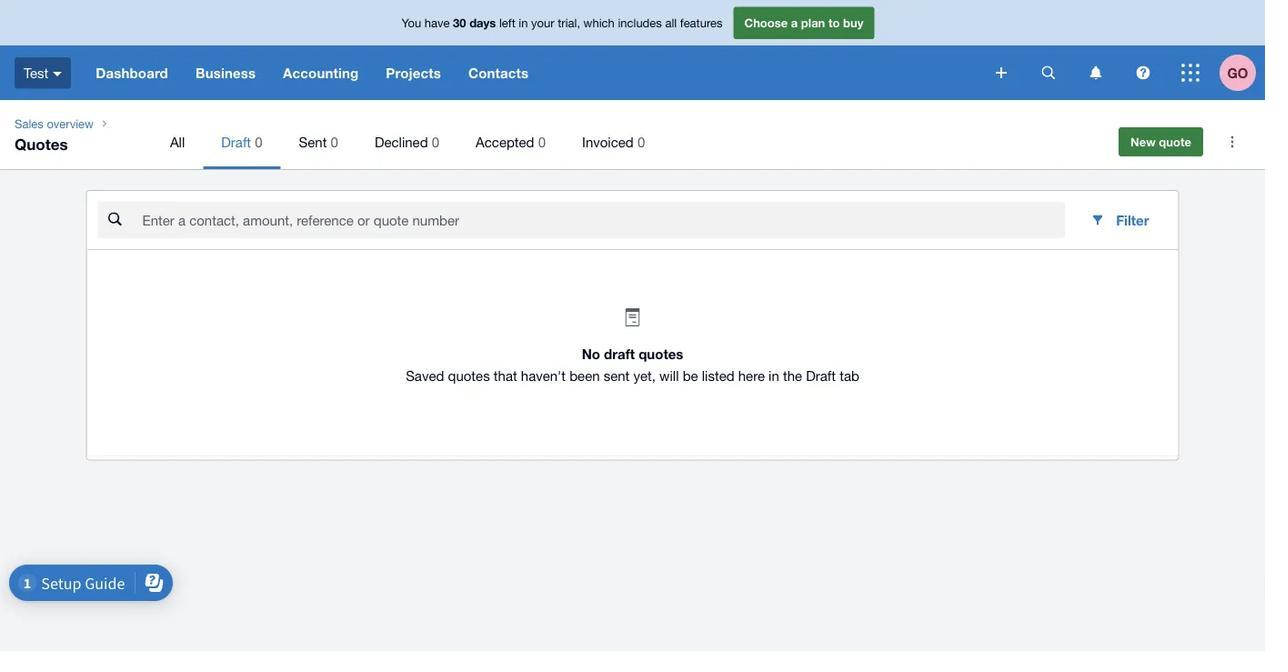 Task type: describe. For each thing, give the bounding box(es) containing it.
0 vertical spatial in
[[519, 16, 528, 30]]

0 for accepted 0
[[538, 134, 546, 150]]

0 for declined 0
[[432, 134, 439, 150]]

new
[[1131, 135, 1156, 149]]

invoiced
[[582, 134, 634, 150]]

haven't
[[521, 368, 566, 384]]

Enter a contact, amount, reference or quote number field
[[141, 203, 1065, 237]]

menu inside quotes element
[[152, 115, 1094, 169]]

sales overview
[[15, 116, 94, 131]]

all
[[170, 134, 185, 150]]

overview
[[47, 116, 94, 131]]

draft inside no draft quotes saved quotes that haven't been sent yet, will be listed here in the draft tab
[[806, 368, 836, 384]]

you
[[402, 16, 421, 30]]

svg image inside the test popup button
[[53, 72, 62, 76]]

accounting button
[[269, 45, 372, 100]]

new quote
[[1131, 135, 1192, 149]]

contacts
[[468, 65, 529, 81]]

left
[[499, 16, 516, 30]]

will
[[660, 368, 679, 384]]

your
[[531, 16, 555, 30]]

choose
[[745, 16, 788, 30]]

sent
[[299, 134, 327, 150]]

accepted
[[476, 134, 535, 150]]

1 vertical spatial quotes
[[448, 368, 490, 384]]

filter
[[1116, 212, 1150, 228]]

2 horizontal spatial svg image
[[1182, 64, 1200, 82]]

1 horizontal spatial svg image
[[1042, 66, 1056, 80]]

choose a plan to buy
[[745, 16, 864, 30]]

2 horizontal spatial svg image
[[1137, 66, 1150, 80]]

draft 0
[[221, 134, 263, 150]]

quote
[[1159, 135, 1192, 149]]

0 for sent 0
[[331, 134, 338, 150]]

have
[[425, 16, 450, 30]]

go button
[[1220, 45, 1266, 100]]

all link
[[152, 115, 203, 169]]

buy
[[843, 16, 864, 30]]

here
[[739, 368, 765, 384]]

in inside no draft quotes saved quotes that haven't been sent yet, will be listed here in the draft tab
[[769, 368, 779, 384]]

sales
[[15, 116, 43, 131]]

accounting
[[283, 65, 359, 81]]

days
[[470, 16, 496, 30]]

yet,
[[634, 368, 656, 384]]

navigation containing dashboard
[[82, 45, 983, 100]]

dashboard link
[[82, 45, 182, 100]]

plan
[[801, 16, 825, 30]]

quotes
[[15, 135, 68, 153]]

declined
[[375, 134, 428, 150]]

0 for draft 0
[[255, 134, 263, 150]]

saved
[[406, 368, 444, 384]]



Task type: vqa. For each thing, say whether or not it's contained in the screenshot.
plan
yes



Task type: locate. For each thing, give the bounding box(es) containing it.
svg image
[[1090, 66, 1102, 80], [1137, 66, 1150, 80], [996, 67, 1007, 78]]

banner containing dashboard
[[0, 0, 1266, 100]]

0 vertical spatial quotes
[[639, 346, 684, 363]]

filter button
[[1076, 202, 1164, 238]]

menu containing all
[[152, 115, 1094, 169]]

projects
[[386, 65, 441, 81]]

1 horizontal spatial svg image
[[1090, 66, 1102, 80]]

draft
[[221, 134, 251, 150], [806, 368, 836, 384]]

0
[[255, 134, 263, 150], [331, 134, 338, 150], [432, 134, 439, 150], [538, 134, 546, 150], [638, 134, 645, 150]]

shortcuts image
[[1215, 124, 1251, 160]]

quotes
[[639, 346, 684, 363], [448, 368, 490, 384]]

banner
[[0, 0, 1266, 100]]

trial,
[[558, 16, 580, 30]]

4 0 from the left
[[538, 134, 546, 150]]

0 inside menu item
[[255, 134, 263, 150]]

tab
[[840, 368, 860, 384]]

declined 0
[[375, 134, 439, 150]]

1 vertical spatial draft
[[806, 368, 836, 384]]

draft inside quotes element
[[221, 134, 251, 150]]

business button
[[182, 45, 269, 100]]

1 0 from the left
[[255, 134, 263, 150]]

0 horizontal spatial svg image
[[53, 72, 62, 76]]

menu
[[152, 115, 1094, 169]]

go
[[1228, 65, 1249, 81]]

quotes left that
[[448, 368, 490, 384]]

sent
[[604, 368, 630, 384]]

you have 30 days left in your trial, which includes all features
[[402, 16, 723, 30]]

to
[[829, 16, 840, 30]]

in right left
[[519, 16, 528, 30]]

menu item containing draft
[[203, 115, 281, 169]]

0 right accepted
[[538, 134, 546, 150]]

menu item
[[203, 115, 281, 169]]

0 horizontal spatial in
[[519, 16, 528, 30]]

0 horizontal spatial svg image
[[996, 67, 1007, 78]]

menu item inside quotes element
[[203, 115, 281, 169]]

2 0 from the left
[[331, 134, 338, 150]]

listed
[[702, 368, 735, 384]]

1 vertical spatial in
[[769, 368, 779, 384]]

draft
[[604, 346, 635, 363]]

1 horizontal spatial quotes
[[639, 346, 684, 363]]

in
[[519, 16, 528, 30], [769, 368, 779, 384]]

invoiced 0
[[582, 134, 645, 150]]

0 right declined
[[432, 134, 439, 150]]

which
[[584, 16, 615, 30]]

test
[[24, 65, 48, 81]]

accepted 0
[[476, 134, 546, 150]]

quotes up will
[[639, 346, 684, 363]]

sales overview link
[[7, 115, 101, 133]]

contacts button
[[455, 45, 542, 100]]

all
[[665, 16, 677, 30]]

new quote link
[[1119, 127, 1204, 156]]

draft right the
[[806, 368, 836, 384]]

quotes element
[[0, 100, 1266, 169]]

the
[[783, 368, 803, 384]]

1 horizontal spatial in
[[769, 368, 779, 384]]

1 horizontal spatial draft
[[806, 368, 836, 384]]

0 for invoiced 0
[[638, 134, 645, 150]]

draft right 'all'
[[221, 134, 251, 150]]

no draft quotes saved quotes that haven't been sent yet, will be listed here in the draft tab
[[406, 346, 860, 384]]

0 right invoiced
[[638, 134, 645, 150]]

0 right sent on the top of the page
[[331, 134, 338, 150]]

3 0 from the left
[[432, 134, 439, 150]]

be
[[683, 368, 698, 384]]

navigation
[[82, 45, 983, 100]]

sent 0
[[299, 134, 338, 150]]

0 horizontal spatial quotes
[[448, 368, 490, 384]]

5 0 from the left
[[638, 134, 645, 150]]

svg image
[[1182, 64, 1200, 82], [1042, 66, 1056, 80], [53, 72, 62, 76]]

features
[[680, 16, 723, 30]]

0 left sent on the top of the page
[[255, 134, 263, 150]]

a
[[791, 16, 798, 30]]

in left the
[[769, 368, 779, 384]]

that
[[494, 368, 517, 384]]

30
[[453, 16, 466, 30]]

no
[[582, 346, 600, 363]]

0 horizontal spatial draft
[[221, 134, 251, 150]]

test button
[[0, 45, 82, 100]]

includes
[[618, 16, 662, 30]]

been
[[570, 368, 600, 384]]

projects button
[[372, 45, 455, 100]]

dashboard
[[96, 65, 168, 81]]

business
[[196, 65, 256, 81]]

0 vertical spatial draft
[[221, 134, 251, 150]]



